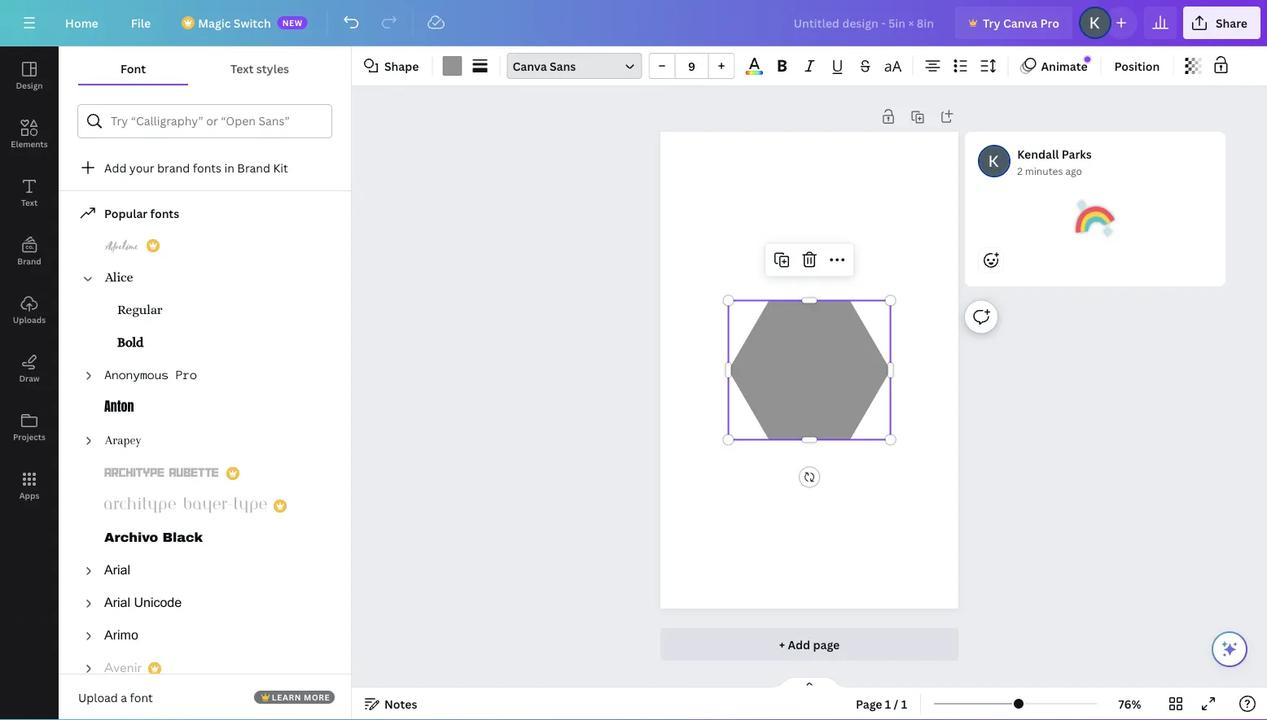 Task type: describe. For each thing, give the bounding box(es) containing it.
learn
[[272, 692, 301, 703]]

/
[[894, 697, 898, 712]]

projects
[[13, 432, 46, 443]]

avenir image
[[104, 660, 142, 679]]

kendall
[[1017, 146, 1059, 162]]

arial unicode image
[[104, 594, 182, 614]]

font button
[[78, 53, 188, 84]]

brand inside button
[[17, 256, 41, 267]]

bold image
[[117, 334, 145, 353]]

uploads button
[[0, 281, 59, 340]]

page
[[813, 637, 840, 653]]

file button
[[118, 7, 164, 39]]

text styles
[[230, 61, 289, 76]]

minutes
[[1025, 164, 1063, 178]]

shape button
[[358, 53, 425, 79]]

popular fonts
[[104, 206, 179, 221]]

font
[[130, 690, 153, 705]]

share button
[[1183, 7, 1261, 39]]

archivo black image
[[104, 529, 204, 549]]

sans
[[550, 58, 576, 74]]

new
[[282, 17, 303, 28]]

elements button
[[0, 105, 59, 164]]

notes button
[[358, 691, 424, 717]]

76% button
[[1103, 691, 1156, 717]]

#919191 image
[[443, 56, 462, 76]]

page 1 / 1
[[856, 697, 907, 712]]

brand button
[[0, 222, 59, 281]]

+ add page button
[[660, 629, 959, 661]]

file
[[131, 15, 151, 31]]

kit
[[273, 160, 288, 175]]

parks
[[1062, 146, 1092, 162]]

arial image
[[104, 562, 130, 581]]

show pages image
[[770, 677, 849, 690]]

canva inside popup button
[[513, 58, 547, 74]]

learn more button
[[254, 691, 335, 704]]

text styles button
[[188, 53, 331, 84]]

design button
[[0, 46, 59, 105]]

regular image
[[117, 301, 163, 321]]

apps button
[[0, 457, 59, 515]]

draw
[[19, 373, 40, 384]]

magic switch
[[198, 15, 271, 31]]

text button
[[0, 164, 59, 222]]

+
[[779, 637, 785, 653]]

add inside button
[[788, 637, 810, 653]]

a
[[121, 690, 127, 705]]

try canva pro
[[983, 15, 1059, 31]]

elements
[[11, 138, 48, 149]]

ago
[[1065, 164, 1082, 178]]

2
[[1017, 164, 1023, 178]]

– – number field
[[680, 58, 703, 74]]

color range image
[[746, 71, 763, 75]]

brand
[[157, 160, 190, 175]]

0 vertical spatial fonts
[[193, 160, 221, 175]]

learn more
[[272, 692, 330, 703]]

expressing gratitude image
[[1076, 199, 1115, 238]]

popular
[[104, 206, 148, 221]]

add your brand fonts in brand kit
[[104, 160, 288, 175]]

try canva pro button
[[955, 7, 1072, 39]]

canva assistant image
[[1220, 640, 1239, 660]]



Task type: vqa. For each thing, say whether or not it's contained in the screenshot.
anonymous pro image
yes



Task type: locate. For each thing, give the bounding box(es) containing it.
position
[[1114, 58, 1160, 74]]

+ add page
[[779, 637, 840, 653]]

0 vertical spatial add
[[104, 160, 127, 175]]

font
[[120, 61, 146, 76]]

pro
[[1040, 15, 1059, 31]]

1 vertical spatial brand
[[17, 256, 41, 267]]

shape
[[384, 58, 419, 74]]

brand up "uploads" button
[[17, 256, 41, 267]]

advetime image
[[104, 236, 140, 256]]

alice image
[[104, 269, 134, 288]]

0 horizontal spatial add
[[104, 160, 127, 175]]

Try "Calligraphy" or "Open Sans" search field
[[111, 106, 321, 137]]

share
[[1216, 15, 1248, 31]]

canva sans button
[[507, 53, 642, 79]]

main menu bar
[[0, 0, 1267, 46]]

canva sans
[[513, 58, 576, 74]]

switch
[[234, 15, 271, 31]]

1 horizontal spatial fonts
[[193, 160, 221, 175]]

1 horizontal spatial brand
[[237, 160, 270, 175]]

kendall parks list
[[965, 132, 1232, 339]]

canva
[[1003, 15, 1038, 31], [513, 58, 547, 74]]

0 horizontal spatial fonts
[[150, 206, 179, 221]]

canva inside button
[[1003, 15, 1038, 31]]

text
[[230, 61, 254, 76], [21, 197, 38, 208]]

0 horizontal spatial text
[[21, 197, 38, 208]]

home link
[[52, 7, 111, 39]]

position button
[[1108, 53, 1166, 79]]

1 horizontal spatial canva
[[1003, 15, 1038, 31]]

group
[[649, 53, 735, 79]]

text left styles
[[230, 61, 254, 76]]

1 horizontal spatial 1
[[901, 697, 907, 712]]

Design title text field
[[781, 7, 949, 39]]

1 left / in the right of the page
[[885, 697, 891, 712]]

animate button
[[1015, 53, 1094, 79]]

add
[[104, 160, 127, 175], [788, 637, 810, 653]]

brand
[[237, 160, 270, 175], [17, 256, 41, 267]]

architype bayer-type image
[[104, 497, 267, 516]]

brand right in
[[237, 160, 270, 175]]

animate
[[1041, 58, 1088, 74]]

0 horizontal spatial brand
[[17, 256, 41, 267]]

home
[[65, 15, 98, 31]]

0 vertical spatial brand
[[237, 160, 270, 175]]

uploads
[[13, 314, 46, 325]]

your
[[129, 160, 154, 175]]

1 horizontal spatial add
[[788, 637, 810, 653]]

1
[[885, 697, 891, 712], [901, 697, 907, 712]]

text inside side panel tab list
[[21, 197, 38, 208]]

upload
[[78, 690, 118, 705]]

1 vertical spatial add
[[788, 637, 810, 653]]

kendall parks 2 minutes ago
[[1017, 146, 1092, 178]]

try
[[983, 15, 1001, 31]]

design
[[16, 80, 43, 91]]

2 1 from the left
[[901, 697, 907, 712]]

draw button
[[0, 340, 59, 398]]

magic
[[198, 15, 231, 31]]

anton image
[[104, 399, 134, 419]]

1 vertical spatial canva
[[513, 58, 547, 74]]

0 horizontal spatial 1
[[885, 697, 891, 712]]

architype aubette image
[[104, 464, 220, 484]]

76%
[[1119, 697, 1141, 712]]

upload a font
[[78, 690, 153, 705]]

fonts
[[193, 160, 221, 175], [150, 206, 179, 221]]

text for text
[[21, 197, 38, 208]]

0 vertical spatial text
[[230, 61, 254, 76]]

0 vertical spatial canva
[[1003, 15, 1038, 31]]

apps
[[19, 490, 39, 501]]

canva left sans
[[513, 58, 547, 74]]

1 1 from the left
[[885, 697, 891, 712]]

fonts right the popular
[[150, 206, 179, 221]]

fonts left in
[[193, 160, 221, 175]]

styles
[[256, 61, 289, 76]]

projects button
[[0, 398, 59, 457]]

anonymous pro image
[[104, 366, 197, 386]]

page
[[856, 697, 882, 712]]

in
[[224, 160, 234, 175]]

1 vertical spatial text
[[21, 197, 38, 208]]

add left the your at top left
[[104, 160, 127, 175]]

more
[[304, 692, 330, 703]]

1 horizontal spatial text
[[230, 61, 254, 76]]

canva right "try"
[[1003, 15, 1038, 31]]

notes
[[384, 697, 417, 712]]

add right +
[[788, 637, 810, 653]]

arapey image
[[104, 432, 142, 451]]

#919191 image
[[443, 56, 462, 76]]

1 vertical spatial fonts
[[150, 206, 179, 221]]

1 right / in the right of the page
[[901, 697, 907, 712]]

0 horizontal spatial canva
[[513, 58, 547, 74]]

arimo image
[[104, 627, 138, 647]]

new image
[[1084, 56, 1091, 63]]

text up brand button
[[21, 197, 38, 208]]

text for text styles
[[230, 61, 254, 76]]

side panel tab list
[[0, 46, 59, 515]]



